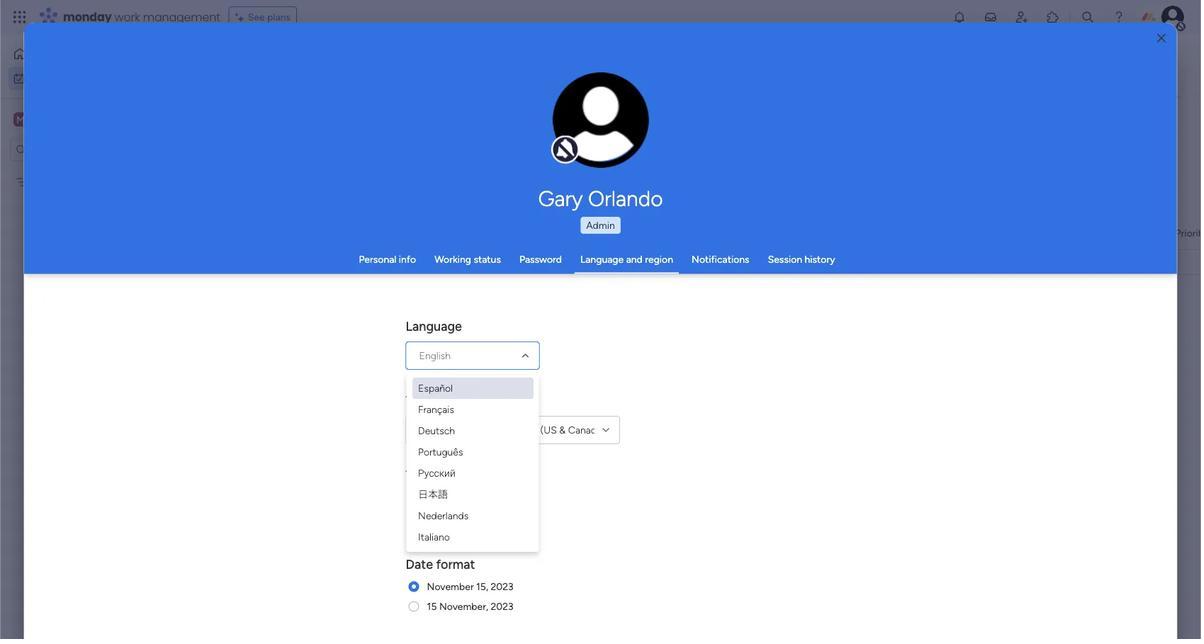 Task type: vqa. For each thing, say whether or not it's contained in the screenshot.
the bottom the Main
no



Task type: locate. For each thing, give the bounding box(es) containing it.
05:00)
[[448, 424, 479, 436]]

my
[[31, 72, 45, 84]]

format up november
[[436, 557, 475, 572]]

0 horizontal spatial time
[[406, 467, 434, 483]]

2023 right 15,
[[491, 581, 514, 593]]

work right monday
[[115, 9, 140, 25]]

workspace
[[60, 113, 116, 126]]

format up "12 hours"
[[437, 467, 476, 483]]

1 vertical spatial work
[[47, 72, 69, 84]]

1 vertical spatial language
[[406, 318, 462, 334]]

24
[[427, 513, 440, 526]]

working status
[[435, 254, 501, 266]]

personal info
[[359, 254, 416, 266]]

2023 for 15 november, 2023
[[491, 601, 514, 613]]

español
[[418, 382, 453, 394]]

working status link
[[435, 254, 501, 266]]

hours right 24
[[442, 513, 471, 526]]

français
[[418, 403, 454, 416]]

24 hours button
[[427, 512, 499, 528]]

1 2023 from the top
[[491, 581, 514, 593]]

invite members image
[[1015, 10, 1030, 24]]

language for language
[[406, 318, 462, 334]]

main workspace
[[33, 113, 116, 126]]

gary orlando
[[539, 186, 663, 211]]

language
[[581, 254, 624, 266], [406, 318, 462, 334]]

24 hours
[[427, 513, 471, 526]]

0 vertical spatial language
[[581, 254, 624, 266]]

language left and
[[581, 254, 624, 266]]

format for date format
[[436, 557, 475, 572]]

language up english
[[406, 318, 462, 334]]

password link
[[520, 254, 562, 266]]

status
[[474, 254, 501, 266]]

work
[[115, 9, 140, 25], [47, 72, 69, 84]]

1 horizontal spatial time
[[517, 424, 538, 436]]

workspace image
[[13, 112, 28, 127]]

list box
[[0, 167, 181, 386]]

and
[[627, 254, 643, 266]]

canada)
[[569, 424, 605, 436]]

1 horizontal spatial language
[[581, 254, 624, 266]]

time left (us
[[517, 424, 538, 436]]

0 vertical spatial hours
[[440, 492, 469, 505]]

work inside button
[[47, 72, 69, 84]]

hours
[[440, 492, 469, 505], [442, 513, 471, 526]]

Filter dashboard by text search field
[[209, 113, 338, 136]]

0 vertical spatial 2023
[[491, 581, 514, 593]]

1 vertical spatial hours
[[442, 513, 471, 526]]

1 horizontal spatial work
[[115, 9, 140, 25]]

0 vertical spatial work
[[115, 9, 140, 25]]

2 2023 from the top
[[491, 601, 514, 613]]

see
[[248, 11, 265, 23]]

0 vertical spatial format
[[437, 467, 476, 483]]

15
[[427, 601, 437, 613]]

deutsch
[[418, 425, 455, 437]]

this
[[759, 258, 775, 269]]

(gmt-05:00) eastern time (us & canada)
[[419, 424, 605, 436]]

gary orlando button
[[406, 186, 796, 211]]

time up "日本語"
[[406, 467, 434, 483]]

2023 down november 15, 2023
[[491, 601, 514, 613]]

date
[[406, 557, 433, 572]]

italiano
[[418, 531, 450, 543]]

my work
[[31, 72, 69, 84]]

2023
[[491, 581, 514, 593], [491, 601, 514, 613]]

work right the 'my'
[[47, 72, 69, 84]]

close image
[[1158, 33, 1167, 43]]

personal info link
[[359, 254, 416, 266]]

november,
[[439, 601, 489, 613]]

notifications link
[[692, 254, 750, 266]]

working
[[435, 254, 472, 266]]

see plans
[[248, 11, 291, 23]]

inbox image
[[984, 10, 998, 24]]

1 vertical spatial format
[[436, 557, 475, 572]]

november 15, 2023
[[427, 581, 514, 593]]

picture
[[587, 140, 616, 151]]

hours up nederlands
[[440, 492, 469, 505]]

management
[[143, 9, 220, 25]]

language for language and region
[[581, 254, 624, 266]]

option
[[0, 169, 181, 172]]

0 horizontal spatial work
[[47, 72, 69, 84]]

(us
[[541, 424, 557, 436]]

1 vertical spatial 2023
[[491, 601, 514, 613]]

session
[[768, 254, 803, 266]]

0 horizontal spatial language
[[406, 318, 462, 334]]

time
[[517, 424, 538, 436], [406, 467, 434, 483]]

search everything image
[[1081, 10, 1096, 24]]

monday
[[63, 9, 112, 25]]

12
[[427, 492, 438, 505]]

hours for 12 hours
[[440, 492, 469, 505]]

format
[[437, 467, 476, 483], [436, 557, 475, 572]]

timezone
[[406, 393, 462, 408]]

(gmt-
[[419, 424, 448, 436]]



Task type: describe. For each thing, give the bounding box(es) containing it.
language and region link
[[581, 254, 674, 266]]

history
[[805, 254, 836, 266]]

hours for 24 hours
[[442, 513, 471, 526]]

plans
[[267, 11, 291, 23]]

apps image
[[1047, 10, 1061, 24]]

日本語
[[418, 489, 448, 501]]

time format
[[406, 467, 476, 483]]

my work button
[[9, 67, 152, 90]]

this month
[[759, 258, 805, 269]]

15,
[[476, 581, 489, 593]]

workspace selection element
[[13, 111, 118, 129]]

profile
[[605, 128, 631, 139]]

0 vertical spatial time
[[517, 424, 538, 436]]

change profile picture button
[[553, 72, 650, 169]]

month
[[778, 258, 805, 269]]

work for my
[[47, 72, 69, 84]]

priorit
[[1176, 227, 1202, 239]]

format for time format
[[437, 467, 476, 483]]

12 hours button
[[427, 490, 515, 506]]

session history
[[768, 254, 836, 266]]

change profile picture
[[571, 128, 631, 151]]

info
[[399, 254, 416, 266]]

november
[[427, 581, 474, 593]]

khvhg link
[[591, 250, 722, 276]]

khvhg
[[593, 258, 620, 270]]

change
[[571, 128, 603, 139]]

region
[[645, 254, 674, 266]]

2023 for november 15, 2023
[[491, 581, 514, 593]]

home button
[[9, 43, 152, 65]]

admin
[[587, 219, 615, 232]]

gary orlando image
[[1162, 6, 1185, 28]]

notifications image
[[953, 10, 967, 24]]

language and region
[[581, 254, 674, 266]]

eastern
[[481, 424, 514, 436]]

home
[[33, 48, 60, 60]]

&
[[560, 424, 566, 436]]

русский
[[418, 467, 455, 479]]

12 hours
[[427, 492, 469, 505]]

1 vertical spatial time
[[406, 467, 434, 483]]

gary
[[539, 186, 583, 211]]

see plans button
[[229, 6, 297, 28]]

Search in workspace field
[[30, 142, 118, 158]]

work for monday
[[115, 9, 140, 25]]

select product image
[[13, 10, 27, 24]]

português
[[418, 446, 463, 458]]

session history link
[[768, 254, 836, 266]]

main
[[33, 113, 57, 126]]

date format
[[406, 557, 475, 572]]

notifications
[[692, 254, 750, 266]]

personal
[[359, 254, 397, 266]]

m
[[16, 113, 25, 126]]

orlando
[[588, 186, 663, 211]]

password
[[520, 254, 562, 266]]

help image
[[1113, 10, 1127, 24]]

english
[[419, 350, 451, 362]]

monday work management
[[63, 9, 220, 25]]

nederlands
[[418, 510, 468, 522]]

15 november, 2023
[[427, 601, 514, 613]]



